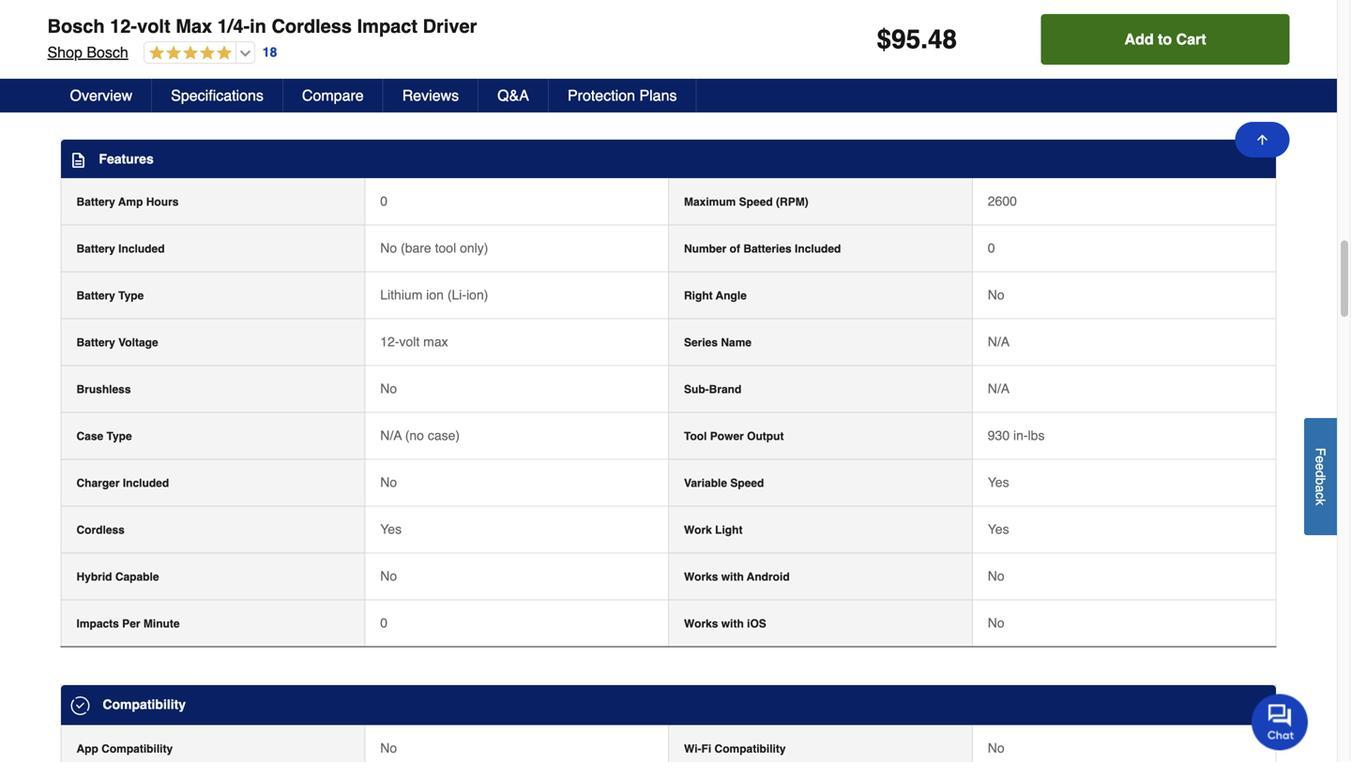Task type: vqa. For each thing, say whether or not it's contained in the screenshot.
bottom Cordless
yes



Task type: locate. For each thing, give the bounding box(es) containing it.
in
[[250, 15, 266, 37], [403, 23, 413, 38]]

4.8 stars image
[[144, 45, 232, 62]]

overview
[[70, 87, 132, 104]]

number
[[684, 243, 726, 256]]

0 vertical spatial bosch
[[47, 15, 105, 37]]

1 horizontal spatial 12-
[[380, 335, 399, 350]]

battery for lithium
[[76, 289, 115, 303]]

no
[[380, 241, 397, 256], [988, 288, 1004, 303], [380, 381, 397, 396], [380, 475, 397, 490], [380, 569, 397, 584], [988, 569, 1004, 584], [988, 616, 1004, 631], [380, 741, 397, 756], [988, 741, 1004, 756]]

4 battery from the top
[[76, 336, 115, 350]]

2 vertical spatial 0
[[380, 616, 388, 631]]

n/a (no case)
[[380, 428, 460, 443]]

speed left (rpm)
[[739, 196, 773, 209]]

1 vertical spatial works
[[684, 618, 718, 631]]

0
[[380, 194, 388, 209], [988, 241, 995, 256], [380, 616, 388, 631]]

930
[[988, 428, 1010, 443]]

0 vertical spatial maximum
[[76, 25, 128, 38]]

tool for 6.5
[[684, 72, 707, 85]]

12- left max
[[380, 335, 399, 350]]

2600
[[988, 194, 1017, 209]]

0 vertical spatial with
[[721, 571, 744, 584]]

in up the 18
[[250, 15, 266, 37]]

1/4- up 6.5 on the top of the page
[[380, 23, 403, 38]]

0 horizontal spatial cordless
[[76, 524, 125, 537]]

protection plans
[[568, 87, 677, 104]]

batteries
[[743, 243, 792, 256]]

.
[[921, 24, 928, 54]]

cordless
[[272, 15, 352, 37], [76, 524, 125, 537]]

bosch up the height
[[87, 44, 128, 61]]

1 vertical spatial n/a
[[988, 381, 1010, 396]]

12- up shop bosch
[[110, 15, 137, 37]]

tool for n/a (no case)
[[684, 430, 707, 443]]

1 vertical spatial speed
[[730, 477, 764, 490]]

c
[[1313, 493, 1328, 499]]

type right the 'case'
[[107, 430, 132, 443]]

battery voltage
[[76, 336, 158, 350]]

0 horizontal spatial volt
[[137, 15, 170, 37]]

cordless down charger
[[76, 524, 125, 537]]

e
[[1313, 456, 1328, 463], [1313, 463, 1328, 471]]

2 battery from the top
[[76, 243, 115, 256]]

works down work
[[684, 571, 718, 584]]

maximum up shop bosch
[[76, 25, 128, 38]]

ion
[[426, 288, 444, 303]]

volt left max
[[399, 335, 420, 350]]

ion)
[[466, 288, 488, 303]]

tool power output
[[684, 430, 784, 443]]

speed
[[739, 196, 773, 209], [730, 477, 764, 490]]

battery left voltage
[[76, 336, 115, 350]]

b
[[1313, 478, 1328, 485]]

q&a
[[497, 87, 529, 104]]

max
[[423, 335, 448, 350]]

add to cart button
[[1041, 14, 1290, 65]]

1 vertical spatial volt
[[399, 335, 420, 350]]

1 (inches) from the left
[[141, 72, 184, 85]]

0 horizontal spatial maximum
[[76, 25, 128, 38]]

12-volt max
[[380, 335, 448, 350]]

series name
[[684, 336, 752, 350]]

(inches) down 4.8 stars image at the top left
[[141, 72, 184, 85]]

a
[[1313, 485, 1328, 493]]

compatibility right the fi at the bottom of the page
[[714, 743, 786, 756]]

1 horizontal spatial maximum
[[684, 196, 736, 209]]

maximum
[[76, 25, 128, 38], [684, 196, 736, 209]]

shop bosch
[[47, 44, 128, 61]]

0 vertical spatial works
[[684, 571, 718, 584]]

(inches) right width
[[744, 72, 787, 85]]

1 vertical spatial 12-
[[380, 335, 399, 350]]

maximum up number
[[684, 196, 736, 209]]

0 vertical spatial cordless
[[272, 15, 352, 37]]

type for lithium ion (li-ion)
[[118, 289, 144, 303]]

(li-
[[447, 288, 466, 303]]

compatibility
[[103, 698, 186, 713], [101, 743, 173, 756], [714, 743, 786, 756]]

with
[[721, 571, 744, 584], [721, 618, 744, 631]]

battery up battery voltage
[[76, 289, 115, 303]]

variable speed
[[684, 477, 764, 490]]

0 horizontal spatial in
[[250, 15, 266, 37]]

impacts per minute
[[76, 618, 180, 631]]

$
[[877, 24, 891, 54]]

speed for 2600
[[739, 196, 773, 209]]

protection
[[568, 87, 635, 104]]

(inches) for tool height (inches)
[[141, 72, 184, 85]]

in left driver
[[403, 23, 413, 38]]

type up voltage
[[118, 289, 144, 303]]

1 vertical spatial cordless
[[76, 524, 125, 537]]

works for 0
[[684, 618, 718, 631]]

yes for no
[[988, 475, 1009, 490]]

2 with from the top
[[721, 618, 744, 631]]

0 horizontal spatial (inches)
[[141, 72, 184, 85]]

0 vertical spatial n/a
[[988, 335, 1010, 350]]

0 vertical spatial speed
[[739, 196, 773, 209]]

95
[[891, 24, 921, 54]]

lbs
[[1028, 428, 1045, 443]]

included down amp
[[118, 243, 165, 256]]

(bare
[[401, 241, 431, 256]]

works
[[684, 571, 718, 584], [684, 618, 718, 631]]

1 vertical spatial bosch
[[87, 44, 128, 61]]

speed right variable
[[730, 477, 764, 490]]

included for no (bare tool only)
[[118, 243, 165, 256]]

1 horizontal spatial (inches)
[[744, 72, 787, 85]]

yes for yes
[[988, 522, 1009, 537]]

work
[[684, 524, 712, 537]]

lithium ion (li-ion)
[[380, 288, 488, 303]]

1 with from the top
[[721, 571, 744, 584]]

minute
[[143, 618, 180, 631]]

tool left power at the right bottom of the page
[[684, 430, 707, 443]]

2.5
[[988, 70, 1006, 85]]

maximum for maximum speed (rpm)
[[684, 196, 736, 209]]

battery left amp
[[76, 196, 115, 209]]

plans
[[639, 87, 677, 104]]

n/a for no
[[988, 381, 1010, 396]]

1 vertical spatial with
[[721, 618, 744, 631]]

hours
[[146, 196, 179, 209]]

of
[[730, 243, 740, 256]]

angle
[[716, 289, 747, 303]]

included right charger
[[123, 477, 169, 490]]

app compatibility
[[76, 743, 173, 756]]

2 (inches) from the left
[[744, 72, 787, 85]]

battery
[[76, 196, 115, 209], [76, 243, 115, 256], [76, 289, 115, 303], [76, 336, 115, 350]]

1/4- right the max
[[217, 15, 250, 37]]

with left android
[[721, 571, 744, 584]]

specifications button
[[152, 79, 283, 113]]

volt
[[137, 15, 170, 37], [399, 335, 420, 350]]

battery up "battery type"
[[76, 243, 115, 256]]

n/a for 12-volt max
[[988, 335, 1010, 350]]

1/4-
[[217, 15, 250, 37], [380, 23, 403, 38]]

e up the d
[[1313, 456, 1328, 463]]

works with ios
[[684, 618, 766, 631]]

battery amp hours
[[76, 196, 179, 209]]

driver
[[423, 15, 477, 37]]

n/a
[[988, 335, 1010, 350], [988, 381, 1010, 396], [380, 428, 402, 443]]

battery for no
[[76, 243, 115, 256]]

case type
[[76, 430, 132, 443]]

0 horizontal spatial 12-
[[110, 15, 137, 37]]

0 vertical spatial volt
[[137, 15, 170, 37]]

work light
[[684, 524, 743, 537]]

with left ios
[[721, 618, 744, 631]]

1 works from the top
[[684, 571, 718, 584]]

chuck
[[132, 25, 166, 38]]

1 vertical spatial type
[[107, 430, 132, 443]]

e up b
[[1313, 463, 1328, 471]]

(rpm)
[[776, 196, 808, 209]]

cordless up the 18
[[272, 15, 352, 37]]

0 vertical spatial 0
[[380, 194, 388, 209]]

volt left the max
[[137, 15, 170, 37]]

0 vertical spatial type
[[118, 289, 144, 303]]

1 vertical spatial maximum
[[684, 196, 736, 209]]

2 works from the top
[[684, 618, 718, 631]]

add
[[1124, 30, 1154, 48]]

specifications
[[171, 87, 264, 104]]

type for n/a (no case)
[[107, 430, 132, 443]]

notes image
[[71, 153, 86, 168]]

sub-brand
[[684, 383, 742, 396]]

1 horizontal spatial volt
[[399, 335, 420, 350]]

series
[[684, 336, 718, 350]]

light
[[715, 524, 743, 537]]

tool left width
[[684, 72, 707, 85]]

3 battery from the top
[[76, 289, 115, 303]]

type
[[118, 289, 144, 303], [107, 430, 132, 443]]

app
[[76, 743, 98, 756]]

works left ios
[[684, 618, 718, 631]]

1 e from the top
[[1313, 456, 1328, 463]]

bosch up the shop
[[47, 15, 105, 37]]

brushless
[[76, 383, 131, 396]]

k
[[1313, 499, 1328, 506]]



Task type: describe. For each thing, give the bounding box(es) containing it.
impact
[[357, 15, 418, 37]]

tool height (inches)
[[76, 72, 184, 85]]

2 e from the top
[[1313, 463, 1328, 471]]

included right batteries
[[795, 243, 841, 256]]

48
[[928, 24, 957, 54]]

amp
[[118, 196, 143, 209]]

q&a button
[[479, 79, 549, 113]]

charger
[[76, 477, 120, 490]]

reviews button
[[383, 79, 479, 113]]

(no
[[405, 428, 424, 443]]

right
[[684, 289, 713, 303]]

brand
[[709, 383, 742, 396]]

charger included
[[76, 477, 169, 490]]

1 horizontal spatial cordless
[[272, 15, 352, 37]]

tool
[[435, 241, 456, 256]]

speed for yes
[[730, 477, 764, 490]]

hybrid capable
[[76, 571, 159, 584]]

0 for 2600
[[380, 194, 388, 209]]

ios
[[747, 618, 766, 631]]

tool up overview
[[76, 72, 99, 85]]

cart
[[1176, 30, 1206, 48]]

reviews
[[402, 87, 459, 104]]

variable
[[684, 477, 727, 490]]

maximum chuck size
[[76, 25, 192, 38]]

battery type
[[76, 289, 144, 303]]

f e e d b a c k button
[[1304, 418, 1337, 536]]

hybrid
[[76, 571, 112, 584]]

battery included
[[76, 243, 165, 256]]

0 vertical spatial 12-
[[110, 15, 137, 37]]

(inches) for tool width (inches)
[[744, 72, 787, 85]]

size
[[169, 25, 192, 38]]

1 horizontal spatial 1/4-
[[380, 23, 403, 38]]

$ 95 . 48
[[877, 24, 957, 54]]

tool width (inches)
[[684, 72, 787, 85]]

1 vertical spatial 0
[[988, 241, 995, 256]]

0 horizontal spatial 1/4-
[[217, 15, 250, 37]]

wi-
[[684, 743, 701, 756]]

works for no
[[684, 571, 718, 584]]

included for no
[[123, 477, 169, 490]]

height
[[103, 72, 138, 85]]

power
[[710, 430, 744, 443]]

impacts
[[76, 618, 119, 631]]

with for no
[[721, 571, 744, 584]]

d
[[1313, 471, 1328, 478]]

sub-
[[684, 383, 709, 396]]

android
[[747, 571, 790, 584]]

name
[[721, 336, 752, 350]]

battery for 12-
[[76, 336, 115, 350]]

wi-fi compatibility
[[684, 743, 786, 756]]

f e e d b a c k
[[1313, 448, 1328, 506]]

only)
[[460, 241, 488, 256]]

protection plans button
[[549, 79, 697, 113]]

fi
[[701, 743, 711, 756]]

no (bare tool only)
[[380, 241, 488, 256]]

right angle
[[684, 289, 747, 303]]

compare button
[[283, 79, 383, 113]]

width
[[710, 72, 741, 85]]

compare
[[302, 87, 364, 104]]

1/4-in
[[380, 23, 413, 38]]

shop
[[47, 44, 82, 61]]

output
[[747, 430, 784, 443]]

maximum for maximum chuck size
[[76, 25, 128, 38]]

compatibility right app
[[101, 743, 173, 756]]

0 for no
[[380, 616, 388, 631]]

lithium
[[380, 288, 423, 303]]

add to cart
[[1124, 30, 1206, 48]]

to
[[1158, 30, 1172, 48]]

1 battery from the top
[[76, 196, 115, 209]]

case
[[76, 430, 103, 443]]

2 vertical spatial n/a
[[380, 428, 402, 443]]

overview button
[[51, 79, 152, 113]]

capable
[[115, 571, 159, 584]]

with for 0
[[721, 618, 744, 631]]

18
[[262, 45, 277, 60]]

930 in-lbs
[[988, 428, 1045, 443]]

bosch 12-volt max 1/4-in cordless impact driver
[[47, 15, 477, 37]]

arrow up image
[[1255, 132, 1270, 147]]

number of batteries included
[[684, 243, 841, 256]]

voltage
[[118, 336, 158, 350]]

max
[[176, 15, 212, 37]]

chat invite button image
[[1252, 694, 1309, 751]]

features
[[99, 152, 154, 167]]

compatibility up 'app compatibility'
[[103, 698, 186, 713]]

1 horizontal spatial in
[[403, 23, 413, 38]]

case)
[[428, 428, 460, 443]]

per
[[122, 618, 140, 631]]

f
[[1313, 448, 1328, 456]]

6.5
[[380, 70, 398, 85]]



